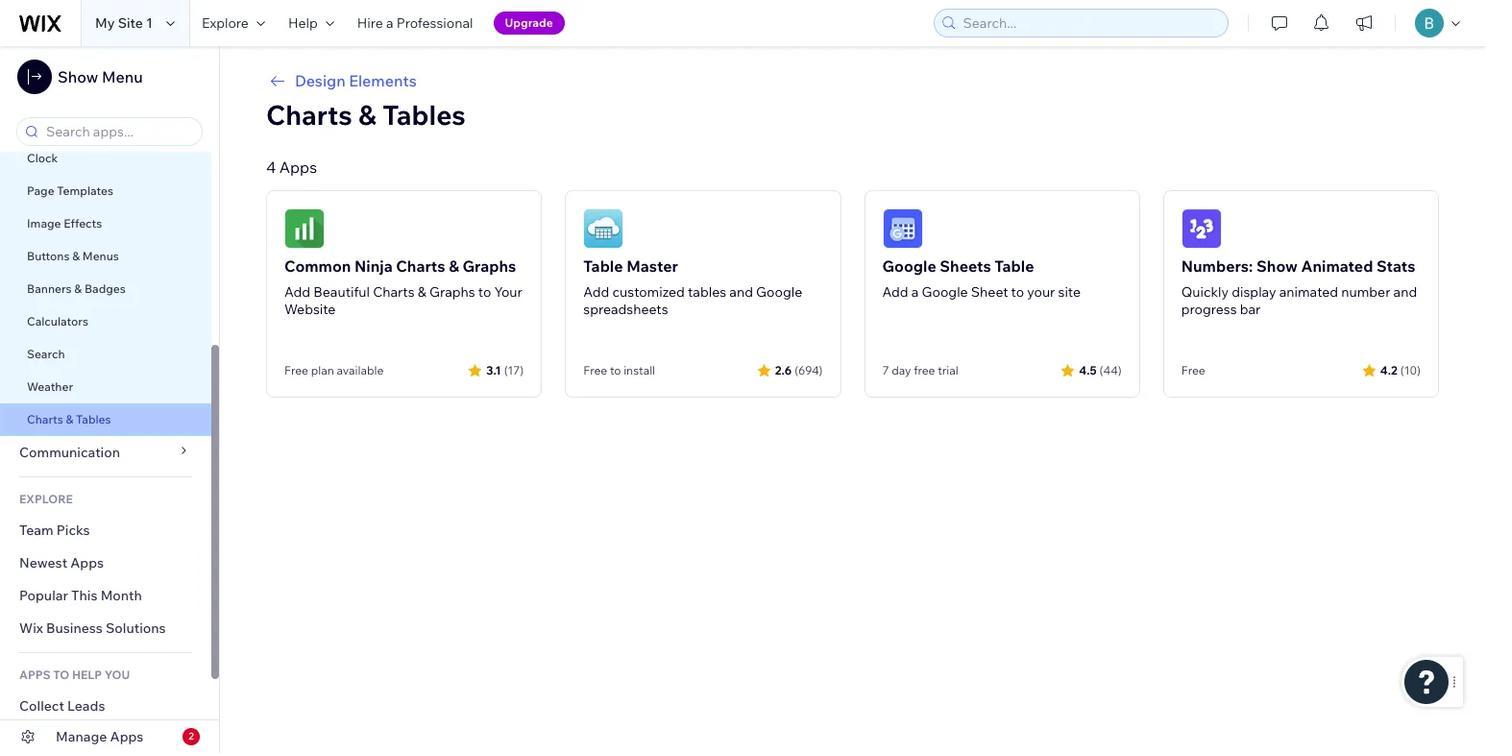 Task type: vqa. For each thing, say whether or not it's contained in the screenshot.
Animated
yes



Task type: describe. For each thing, give the bounding box(es) containing it.
0 vertical spatial graphs
[[463, 257, 516, 276]]

popular
[[19, 587, 68, 604]]

charts down ninja
[[373, 284, 415, 301]]

wix business solutions
[[19, 620, 166, 637]]

2.6 (694)
[[775, 363, 823, 377]]

a inside hire a professional link
[[386, 14, 394, 32]]

search link
[[0, 338, 211, 371]]

add inside common ninja charts & graphs add beautiful charts & graphs to your website
[[284, 284, 311, 301]]

apps for newest apps
[[70, 555, 104, 572]]

hire
[[357, 14, 383, 32]]

(44)
[[1100, 363, 1122, 377]]

charts right ninja
[[396, 257, 445, 276]]

banners & badges
[[27, 282, 126, 296]]

business
[[46, 620, 103, 637]]

bar
[[1240, 301, 1261, 318]]

show inside numbers: show animated stats quickly display animated number and progress bar
[[1257, 257, 1298, 276]]

google inside table master add customized tables and google spreadsheets
[[756, 284, 803, 301]]

collect leads link
[[0, 690, 211, 723]]

2
[[189, 730, 194, 743]]

& right ninja
[[449, 257, 459, 276]]

4.2
[[1381, 363, 1398, 377]]

charts & tables inside sidebar element
[[27, 412, 111, 427]]

show inside button
[[58, 67, 98, 86]]

communication link
[[0, 436, 211, 469]]

free plan available
[[284, 363, 384, 378]]

solutions
[[106, 620, 166, 637]]

apps
[[19, 668, 50, 682]]

sidebar element
[[0, 44, 220, 753]]

badges
[[84, 282, 126, 296]]

available
[[337, 363, 384, 378]]

4
[[266, 158, 276, 177]]

you
[[104, 668, 130, 682]]

calculators link
[[0, 306, 211, 338]]

sheet
[[971, 284, 1009, 301]]

1 horizontal spatial tables
[[383, 98, 466, 132]]

common ninja charts & graphs logo image
[[284, 209, 325, 249]]

leads
[[67, 698, 105, 715]]

a inside google sheets table add a google sheet to your site
[[912, 284, 919, 301]]

google down sheets
[[922, 284, 968, 301]]

free
[[914, 363, 936, 378]]

tables
[[688, 284, 727, 301]]

image effects link
[[0, 208, 211, 240]]

google sheets table add a google sheet to your site
[[883, 257, 1081, 301]]

3.1
[[487, 363, 501, 377]]

add inside table master add customized tables and google spreadsheets
[[584, 284, 610, 301]]

site
[[118, 14, 143, 32]]

4 apps
[[266, 158, 317, 177]]

free to install
[[584, 363, 655, 378]]

free for table master
[[584, 363, 608, 378]]

table master add customized tables and google spreadsheets
[[584, 257, 803, 318]]

table inside google sheets table add a google sheet to your site
[[995, 257, 1035, 276]]

buttons & menus link
[[0, 240, 211, 273]]

3.1 (17)
[[487, 363, 524, 377]]

(694)
[[795, 363, 823, 377]]

numbers: show animated stats quickly display animated number and progress bar
[[1182, 257, 1418, 318]]

customized
[[613, 284, 685, 301]]

plan
[[311, 363, 334, 378]]

common
[[284, 257, 351, 276]]

ninja
[[355, 257, 393, 276]]

banners
[[27, 282, 72, 296]]

explore
[[202, 14, 249, 32]]

image effects
[[27, 216, 102, 231]]

wix business solutions link
[[0, 612, 211, 645]]

your
[[494, 284, 523, 301]]

this
[[71, 587, 98, 604]]

& left "menus"
[[72, 249, 80, 263]]

newest apps
[[19, 555, 104, 572]]

apps to help you
[[19, 668, 130, 682]]

sheets
[[940, 257, 991, 276]]

& down design elements
[[359, 98, 377, 132]]

buttons
[[27, 249, 70, 263]]

effects
[[64, 216, 102, 231]]

design elements
[[295, 71, 417, 90]]

& up the communication
[[66, 412, 73, 427]]

google sheets table logo image
[[883, 209, 923, 249]]

7 day free trial
[[883, 363, 959, 378]]

apps for 4 apps
[[279, 158, 317, 177]]

your
[[1028, 284, 1056, 301]]

(17)
[[504, 363, 524, 377]]

my
[[95, 14, 115, 32]]

calculators
[[27, 314, 88, 329]]

to inside common ninja charts & graphs add beautiful charts & graphs to your website
[[478, 284, 491, 301]]

clock
[[27, 151, 58, 165]]

4.5
[[1079, 363, 1097, 377]]

show menu
[[58, 67, 143, 86]]

collect leads
[[19, 698, 105, 715]]

(10)
[[1401, 363, 1421, 377]]

charts & tables link
[[0, 404, 211, 436]]

tables inside sidebar element
[[76, 412, 111, 427]]

& left badges in the top of the page
[[74, 282, 82, 296]]

trial
[[938, 363, 959, 378]]

wix
[[19, 620, 43, 637]]

site
[[1059, 284, 1081, 301]]

progress
[[1182, 301, 1237, 318]]

team
[[19, 522, 53, 539]]

team picks link
[[0, 514, 211, 547]]

page templates
[[27, 184, 116, 198]]

7
[[883, 363, 889, 378]]



Task type: locate. For each thing, give the bounding box(es) containing it.
design elements link
[[266, 69, 1440, 92]]

2 free from the left
[[584, 363, 608, 378]]

table down table master logo
[[584, 257, 623, 276]]

apps inside 'link'
[[70, 555, 104, 572]]

apps up this
[[70, 555, 104, 572]]

add down google sheets table logo
[[883, 284, 909, 301]]

add
[[284, 284, 311, 301], [584, 284, 610, 301], [883, 284, 909, 301]]

0 horizontal spatial to
[[478, 284, 491, 301]]

3 free from the left
[[1182, 363, 1206, 378]]

and inside numbers: show animated stats quickly display animated number and progress bar
[[1394, 284, 1418, 301]]

2 vertical spatial apps
[[110, 728, 144, 746]]

to
[[53, 668, 69, 682]]

menus
[[82, 249, 119, 263]]

design
[[295, 71, 346, 90]]

apps right the 4
[[279, 158, 317, 177]]

graphs
[[463, 257, 516, 276], [430, 284, 475, 301]]

animated
[[1302, 257, 1374, 276]]

menu
[[102, 67, 143, 86]]

charts & tables down design elements
[[266, 98, 466, 132]]

popular this month
[[19, 587, 142, 604]]

google
[[883, 257, 937, 276], [756, 284, 803, 301], [922, 284, 968, 301]]

hire a professional
[[357, 14, 473, 32]]

upgrade
[[505, 15, 553, 30]]

website
[[284, 301, 336, 318]]

a down google sheets table logo
[[912, 284, 919, 301]]

google right tables
[[756, 284, 803, 301]]

0 vertical spatial a
[[386, 14, 394, 32]]

apps down collect leads link
[[110, 728, 144, 746]]

1
[[146, 14, 153, 32]]

1 horizontal spatial a
[[912, 284, 919, 301]]

0 vertical spatial apps
[[279, 158, 317, 177]]

1 horizontal spatial show
[[1257, 257, 1298, 276]]

2 add from the left
[[584, 284, 610, 301]]

4.2 (10)
[[1381, 363, 1421, 377]]

show
[[58, 67, 98, 86], [1257, 257, 1298, 276]]

1 horizontal spatial apps
[[110, 728, 144, 746]]

0 horizontal spatial apps
[[70, 555, 104, 572]]

quickly
[[1182, 284, 1229, 301]]

number
[[1342, 284, 1391, 301]]

2 horizontal spatial add
[[883, 284, 909, 301]]

show left menu
[[58, 67, 98, 86]]

numbers:
[[1182, 257, 1254, 276]]

clock link
[[0, 142, 211, 175]]

1 add from the left
[[284, 284, 311, 301]]

a right hire
[[386, 14, 394, 32]]

graphs up your
[[463, 257, 516, 276]]

1 vertical spatial tables
[[76, 412, 111, 427]]

weather link
[[0, 371, 211, 404]]

common ninja charts & graphs add beautiful charts & graphs to your website
[[284, 257, 523, 318]]

1 vertical spatial apps
[[70, 555, 104, 572]]

and right tables
[[730, 284, 753, 301]]

charts & tables up the communication
[[27, 412, 111, 427]]

table inside table master add customized tables and google spreadsheets
[[584, 257, 623, 276]]

0 horizontal spatial tables
[[76, 412, 111, 427]]

Search apps... field
[[40, 118, 196, 145]]

4.5 (44)
[[1079, 363, 1122, 377]]

2.6
[[775, 363, 792, 377]]

1 horizontal spatial charts & tables
[[266, 98, 466, 132]]

charts down design on the top left of page
[[266, 98, 352, 132]]

table
[[584, 257, 623, 276], [995, 257, 1035, 276]]

master
[[627, 257, 678, 276]]

month
[[101, 587, 142, 604]]

2 horizontal spatial to
[[1012, 284, 1025, 301]]

free for common ninja charts & graphs
[[284, 363, 308, 378]]

popular this month link
[[0, 579, 211, 612]]

2 horizontal spatial apps
[[279, 158, 317, 177]]

charts inside sidebar element
[[27, 412, 63, 427]]

help button
[[277, 0, 346, 46]]

1 horizontal spatial table
[[995, 257, 1035, 276]]

add inside google sheets table add a google sheet to your site
[[883, 284, 909, 301]]

graphs left your
[[430, 284, 475, 301]]

help
[[288, 14, 318, 32]]

1 and from the left
[[730, 284, 753, 301]]

0 horizontal spatial free
[[284, 363, 308, 378]]

show menu button
[[17, 60, 143, 94]]

&
[[359, 98, 377, 132], [72, 249, 80, 263], [449, 257, 459, 276], [74, 282, 82, 296], [418, 284, 426, 301], [66, 412, 73, 427]]

0 horizontal spatial table
[[584, 257, 623, 276]]

image
[[27, 216, 61, 231]]

free left install
[[584, 363, 608, 378]]

0 horizontal spatial show
[[58, 67, 98, 86]]

& right beautiful
[[418, 284, 426, 301]]

1 vertical spatial show
[[1257, 257, 1298, 276]]

elements
[[349, 71, 417, 90]]

Search... field
[[958, 10, 1222, 37]]

free left the plan
[[284, 363, 308, 378]]

charts down weather
[[27, 412, 63, 427]]

manage apps
[[56, 728, 144, 746]]

1 vertical spatial charts & tables
[[27, 412, 111, 427]]

help
[[72, 668, 102, 682]]

and inside table master add customized tables and google spreadsheets
[[730, 284, 753, 301]]

free down the progress
[[1182, 363, 1206, 378]]

show up the display
[[1257, 257, 1298, 276]]

0 vertical spatial tables
[[383, 98, 466, 132]]

professional
[[397, 14, 473, 32]]

newest apps link
[[0, 547, 211, 579]]

tables down weather link
[[76, 412, 111, 427]]

0 horizontal spatial add
[[284, 284, 311, 301]]

apps for manage apps
[[110, 728, 144, 746]]

page templates link
[[0, 175, 211, 208]]

2 and from the left
[[1394, 284, 1418, 301]]

animated
[[1280, 284, 1339, 301]]

1 table from the left
[[584, 257, 623, 276]]

stats
[[1377, 257, 1416, 276]]

banners & badges link
[[0, 273, 211, 306]]

collect
[[19, 698, 64, 715]]

1 free from the left
[[284, 363, 308, 378]]

search
[[27, 347, 65, 361]]

2 table from the left
[[995, 257, 1035, 276]]

table master logo image
[[584, 209, 624, 249]]

0 horizontal spatial and
[[730, 284, 753, 301]]

charts
[[266, 98, 352, 132], [396, 257, 445, 276], [373, 284, 415, 301], [27, 412, 63, 427]]

3 add from the left
[[883, 284, 909, 301]]

weather
[[27, 380, 73, 394]]

1 horizontal spatial and
[[1394, 284, 1418, 301]]

tables down elements
[[383, 98, 466, 132]]

1 vertical spatial graphs
[[430, 284, 475, 301]]

beautiful
[[314, 284, 370, 301]]

newest
[[19, 555, 67, 572]]

upgrade button
[[494, 12, 565, 35]]

0 vertical spatial charts & tables
[[266, 98, 466, 132]]

and down stats at top right
[[1394, 284, 1418, 301]]

and
[[730, 284, 753, 301], [1394, 284, 1418, 301]]

install
[[624, 363, 655, 378]]

display
[[1232, 284, 1277, 301]]

table up sheet
[[995, 257, 1035, 276]]

0 vertical spatial show
[[58, 67, 98, 86]]

1 vertical spatial a
[[912, 284, 919, 301]]

my site 1
[[95, 14, 153, 32]]

google down google sheets table logo
[[883, 257, 937, 276]]

spreadsheets
[[584, 301, 668, 318]]

0 horizontal spatial charts & tables
[[27, 412, 111, 427]]

1 horizontal spatial free
[[584, 363, 608, 378]]

0 horizontal spatial a
[[386, 14, 394, 32]]

1 horizontal spatial to
[[610, 363, 621, 378]]

add left customized at the top of page
[[584, 284, 610, 301]]

1 horizontal spatial add
[[584, 284, 610, 301]]

add down common
[[284, 284, 311, 301]]

to inside google sheets table add a google sheet to your site
[[1012, 284, 1025, 301]]

2 horizontal spatial free
[[1182, 363, 1206, 378]]

day
[[892, 363, 912, 378]]

templates
[[57, 184, 113, 198]]

buttons & menus
[[27, 249, 119, 263]]

numbers: show animated stats logo image
[[1182, 209, 1222, 249]]



